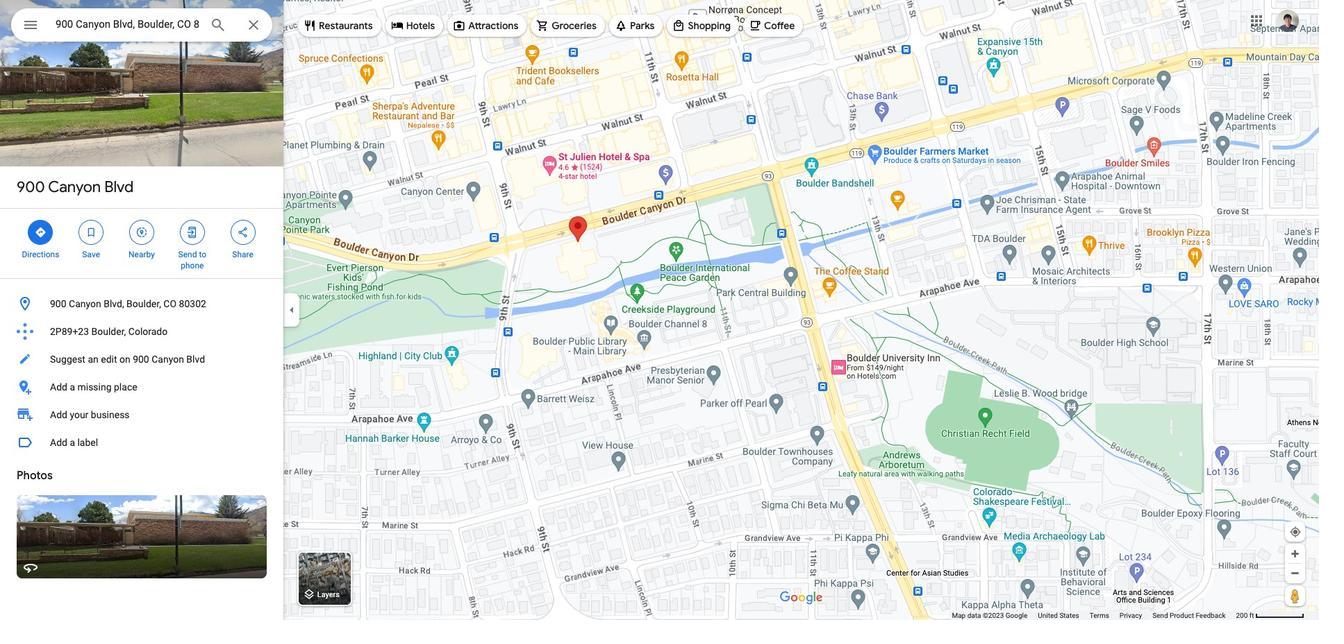 Task type: describe. For each thing, give the bounding box(es) containing it.
canyon for blvd,
[[69, 299, 101, 310]]

data
[[967, 613, 981, 620]]

©2023
[[983, 613, 1004, 620]]

privacy button
[[1120, 612, 1142, 621]]

co
[[163, 299, 176, 310]]

shopping
[[688, 19, 731, 32]]

footer inside google maps element
[[952, 612, 1236, 621]]

zoom in image
[[1290, 549, 1300, 560]]

restaurants button
[[298, 9, 381, 42]]

groceries button
[[531, 9, 605, 42]]

map data ©2023 google
[[952, 613, 1028, 620]]

2p89+23 boulder, colorado
[[50, 326, 168, 338]]

phone
[[181, 261, 204, 271]]

900 for 900 canyon blvd
[[17, 178, 45, 197]]


[[135, 225, 148, 240]]

to
[[199, 250, 206, 260]]

united
[[1038, 613, 1058, 620]]

share
[[232, 250, 253, 260]]

add a missing place button
[[0, 374, 283, 401]]

2p89+23
[[50, 326, 89, 338]]

200 ft
[[1236, 613, 1254, 620]]

send for send product feedback
[[1152, 613, 1168, 620]]

actions for 900 canyon blvd region
[[0, 209, 283, 279]]

 search field
[[11, 8, 272, 44]]

layers
[[317, 591, 340, 600]]

900 Canyon Blvd, Boulder, CO 80302 field
[[11, 8, 272, 42]]

coffee
[[764, 19, 795, 32]]

missing
[[77, 382, 112, 393]]

restaurants
[[319, 19, 373, 32]]

boulder, inside "button"
[[91, 326, 126, 338]]

collapse side panel image
[[284, 303, 299, 318]]

states
[[1060, 613, 1079, 620]]

add for add your business
[[50, 410, 67, 421]]

attractions
[[468, 19, 518, 32]]

a for missing
[[70, 382, 75, 393]]

canyon for blvd
[[48, 178, 101, 197]]

200 ft button
[[1236, 613, 1304, 620]]

privacy
[[1120, 613, 1142, 620]]

900 canyon blvd main content
[[0, 0, 283, 621]]


[[237, 225, 249, 240]]

add for add a missing place
[[50, 382, 67, 393]]

2 vertical spatial canyon
[[152, 354, 184, 365]]

send product feedback button
[[1152, 612, 1226, 621]]

your
[[70, 410, 88, 421]]

google
[[1006, 613, 1028, 620]]

2 horizontal spatial 900
[[133, 354, 149, 365]]

edit
[[101, 354, 117, 365]]

colorado
[[128, 326, 168, 338]]

photos
[[17, 470, 53, 483]]

 button
[[11, 8, 50, 44]]

feedback
[[1196, 613, 1226, 620]]

add your business link
[[0, 401, 283, 429]]



Task type: locate. For each thing, give the bounding box(es) containing it.
send inside button
[[1152, 613, 1168, 620]]

coffee button
[[743, 9, 803, 42]]

add
[[50, 382, 67, 393], [50, 410, 67, 421], [50, 438, 67, 449]]


[[34, 225, 47, 240]]

a left the label
[[70, 438, 75, 449]]

200
[[1236, 613, 1248, 620]]

product
[[1170, 613, 1194, 620]]

add left the your
[[50, 410, 67, 421]]

0 horizontal spatial send
[[178, 250, 197, 260]]

1 vertical spatial canyon
[[69, 299, 101, 310]]

2 a from the top
[[70, 438, 75, 449]]

add your business
[[50, 410, 130, 421]]


[[186, 225, 199, 240]]

send up phone
[[178, 250, 197, 260]]

900 canyon blvd, boulder, co 80302
[[50, 299, 206, 310]]

80302
[[179, 299, 206, 310]]

900 for 900 canyon blvd, boulder, co 80302
[[50, 299, 66, 310]]

1 horizontal spatial blvd
[[186, 354, 205, 365]]

zoom out image
[[1290, 569, 1300, 579]]

suggest an edit on 900 canyon blvd
[[50, 354, 205, 365]]

add down suggest
[[50, 382, 67, 393]]

3 add from the top
[[50, 438, 67, 449]]

blvd down the 80302
[[186, 354, 205, 365]]

900 right on
[[133, 354, 149, 365]]

hotels
[[406, 19, 435, 32]]

900
[[17, 178, 45, 197], [50, 299, 66, 310], [133, 354, 149, 365]]

directions
[[22, 250, 59, 260]]

send to phone
[[178, 250, 206, 271]]

hotels button
[[385, 9, 443, 42]]

1 vertical spatial boulder,
[[91, 326, 126, 338]]

boulder, inside button
[[126, 299, 161, 310]]

map
[[952, 613, 966, 620]]

parks button
[[609, 9, 663, 42]]

0 horizontal spatial boulder,
[[91, 326, 126, 338]]

boulder,
[[126, 299, 161, 310], [91, 326, 126, 338]]

label
[[77, 438, 98, 449]]

boulder, up edit
[[91, 326, 126, 338]]

blvd,
[[104, 299, 124, 310]]

terms button
[[1090, 612, 1109, 621]]

on
[[119, 354, 130, 365]]

canyon
[[48, 178, 101, 197], [69, 299, 101, 310], [152, 354, 184, 365]]

google maps element
[[0, 0, 1319, 621]]

0 vertical spatial send
[[178, 250, 197, 260]]

add for add a label
[[50, 438, 67, 449]]

0 horizontal spatial 900
[[17, 178, 45, 197]]

2 vertical spatial add
[[50, 438, 67, 449]]

none field inside the 900 canyon blvd, boulder, co 80302 field
[[56, 16, 199, 33]]

a left missing
[[70, 382, 75, 393]]

suggest an edit on 900 canyon blvd button
[[0, 346, 283, 374]]

0 vertical spatial blvd
[[104, 178, 134, 197]]

add left the label
[[50, 438, 67, 449]]

add a missing place
[[50, 382, 137, 393]]

canyon down colorado
[[152, 354, 184, 365]]

canyon up ""
[[48, 178, 101, 197]]

send left product
[[1152, 613, 1168, 620]]

groceries
[[552, 19, 597, 32]]

blvd
[[104, 178, 134, 197], [186, 354, 205, 365]]

900 canyon blvd, boulder, co 80302 button
[[0, 290, 283, 318]]

google account: nolan park  
(nolan.park@adept.ai) image
[[1277, 9, 1299, 32]]

a for label
[[70, 438, 75, 449]]

1 horizontal spatial boulder,
[[126, 299, 161, 310]]

2 vertical spatial 900
[[133, 354, 149, 365]]

parks
[[630, 19, 655, 32]]

None field
[[56, 16, 199, 33]]

canyon left blvd,
[[69, 299, 101, 310]]

1 add from the top
[[50, 382, 67, 393]]

an
[[88, 354, 98, 365]]

0 horizontal spatial blvd
[[104, 178, 134, 197]]

show street view coverage image
[[1285, 586, 1305, 607]]

1 horizontal spatial send
[[1152, 613, 1168, 620]]

0 vertical spatial canyon
[[48, 178, 101, 197]]

1 vertical spatial a
[[70, 438, 75, 449]]


[[85, 225, 97, 240]]

united states button
[[1038, 612, 1079, 621]]

united states
[[1038, 613, 1079, 620]]

add a label
[[50, 438, 98, 449]]

2p89+23 boulder, colorado button
[[0, 318, 283, 346]]

blvd up actions for 900 canyon blvd region
[[104, 178, 134, 197]]

save
[[82, 250, 100, 260]]

1 vertical spatial send
[[1152, 613, 1168, 620]]

blvd inside button
[[186, 354, 205, 365]]

show your location image
[[1289, 527, 1302, 539]]

1 horizontal spatial 900
[[50, 299, 66, 310]]

send inside send to phone
[[178, 250, 197, 260]]

1 vertical spatial blvd
[[186, 354, 205, 365]]

place
[[114, 382, 137, 393]]

0 vertical spatial 900
[[17, 178, 45, 197]]

a
[[70, 382, 75, 393], [70, 438, 75, 449]]

0 vertical spatial add
[[50, 382, 67, 393]]

ft
[[1249, 613, 1254, 620]]


[[22, 15, 39, 35]]

footer
[[952, 612, 1236, 621]]

1 a from the top
[[70, 382, 75, 393]]

boulder, left co
[[126, 299, 161, 310]]

send
[[178, 250, 197, 260], [1152, 613, 1168, 620]]

900 canyon blvd
[[17, 178, 134, 197]]

send for send to phone
[[178, 250, 197, 260]]

terms
[[1090, 613, 1109, 620]]

shopping button
[[667, 9, 739, 42]]

footer containing map data ©2023 google
[[952, 612, 1236, 621]]

900 up ''
[[17, 178, 45, 197]]

attractions button
[[447, 9, 527, 42]]

nearby
[[129, 250, 155, 260]]

2 add from the top
[[50, 410, 67, 421]]

1 vertical spatial 900
[[50, 299, 66, 310]]

1 vertical spatial add
[[50, 410, 67, 421]]

suggest
[[50, 354, 85, 365]]

900 up 2p89+23 at the left bottom of the page
[[50, 299, 66, 310]]

add a label button
[[0, 429, 283, 457]]

business
[[91, 410, 130, 421]]

0 vertical spatial a
[[70, 382, 75, 393]]

0 vertical spatial boulder,
[[126, 299, 161, 310]]

send product feedback
[[1152, 613, 1226, 620]]



Task type: vqa. For each thing, say whether or not it's contained in the screenshot.
text box
no



